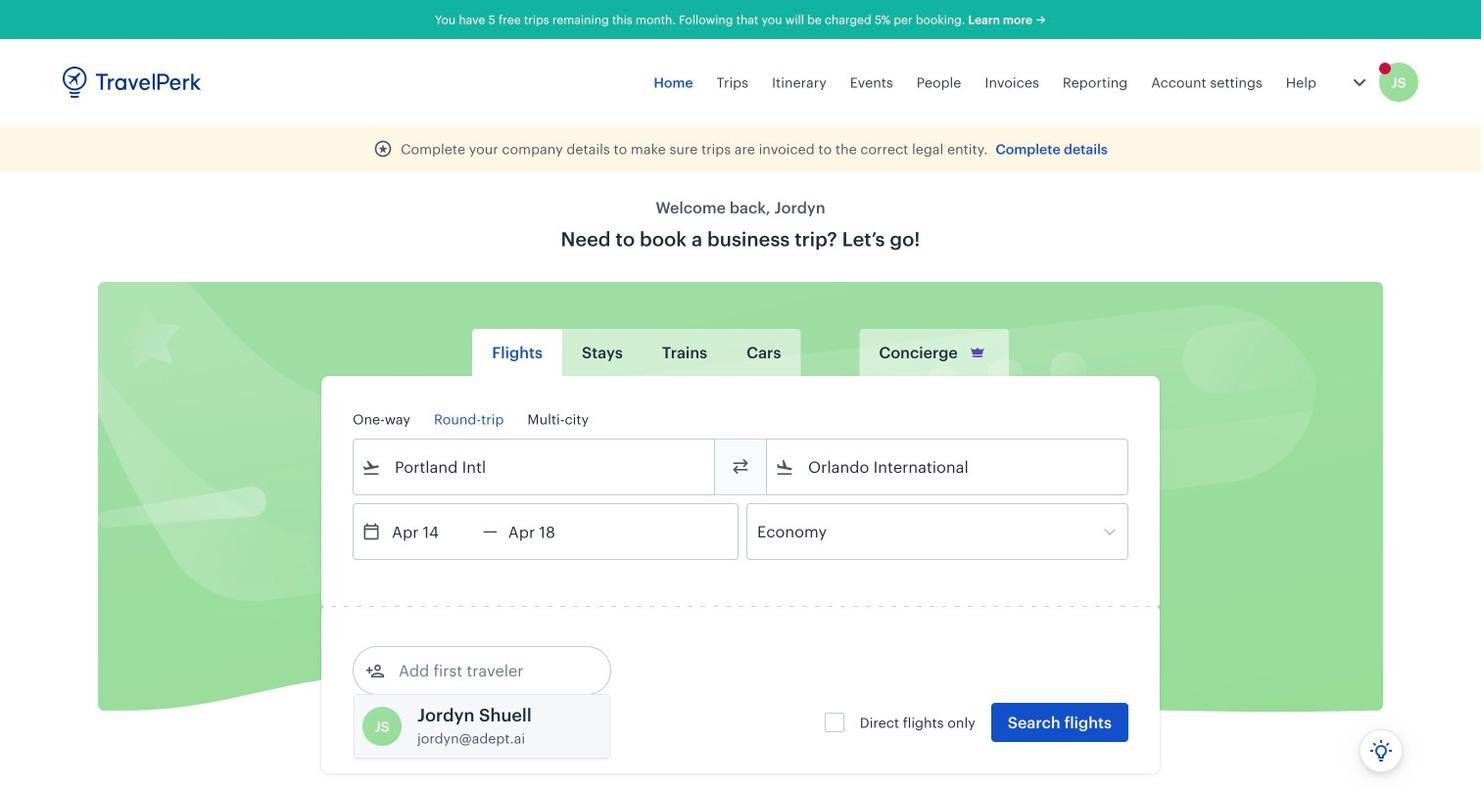 Task type: describe. For each thing, give the bounding box(es) containing it.
From search field
[[381, 452, 689, 483]]

Return text field
[[498, 505, 600, 560]]



Task type: locate. For each thing, give the bounding box(es) containing it.
To search field
[[795, 452, 1103, 483]]

Add first traveler search field
[[385, 656, 589, 687]]

Depart text field
[[381, 505, 483, 560]]



